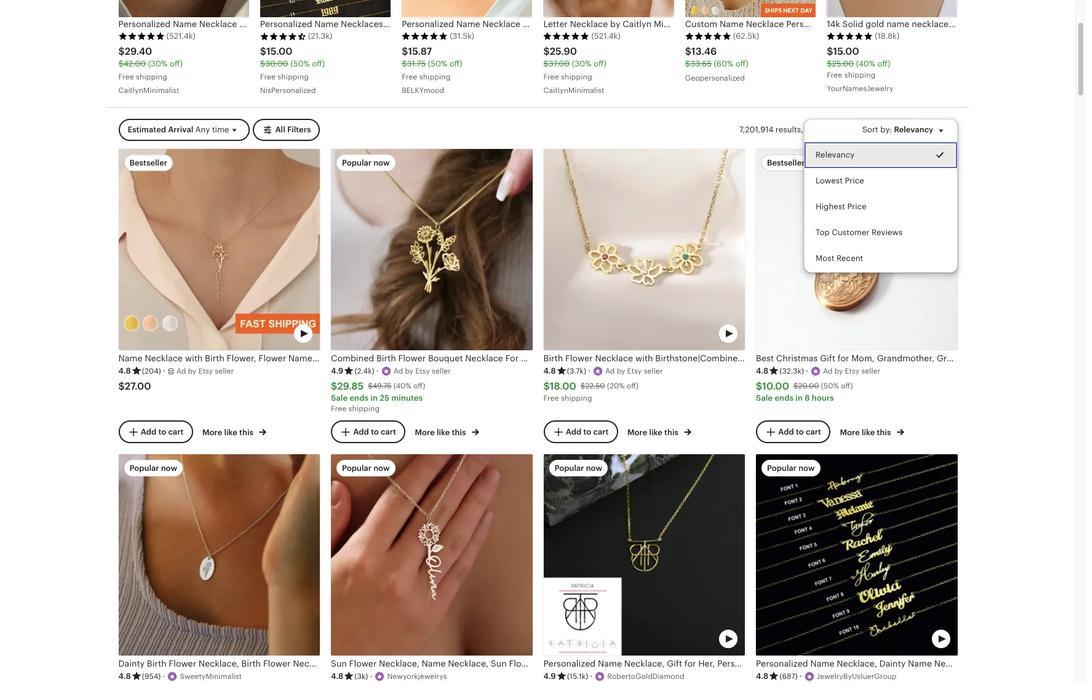 Task type: locate. For each thing, give the bounding box(es) containing it.
in inside the $ 10.00 $ 20.00 (50% off) sale ends in 8 hours
[[796, 393, 803, 403]]

add to cart down $ 18.00 $ 22.50 (20% off) free shipping
[[566, 427, 609, 436]]

seller for 10.00
[[862, 367, 881, 375]]

0 horizontal spatial in
[[371, 393, 378, 403]]

off) for $ 15.87 $ 31.75 (50% off) free shipping belkymood
[[450, 59, 463, 69]]

$ 25.90 $ 37.00 (30% off) free shipping caitlynminimalist
[[544, 46, 607, 95]]

2 ends from the left
[[775, 393, 794, 403]]

price for highest price
[[848, 202, 867, 211]]

in left 25 at the bottom
[[371, 393, 378, 403]]

sun flower necklace, name necklace, sun flower name necklace, dainty necklace, personalized necklace, mothers day gift, gifts for her image
[[331, 454, 533, 656]]

3 to from the left
[[584, 427, 592, 436]]

b up minutes
[[405, 367, 410, 375]]

4 seller from the left
[[862, 367, 881, 375]]

add
[[141, 427, 157, 436], [353, 427, 369, 436], [566, 427, 582, 436], [779, 427, 795, 436]]

caitlynminimalist down 42.00
[[118, 86, 179, 95]]

best christmas gift for mom, grandmother, great grandma, aunt, rose gold necklace, flower locket, keepsake photo frame charm, n1799 image
[[756, 149, 958, 350]]

sale inside the $ 10.00 $ 20.00 (50% off) sale ends in 8 hours
[[756, 393, 773, 403]]

(40% for 29.85
[[394, 382, 412, 390]]

a up minutes
[[394, 367, 399, 375]]

relevancy link
[[805, 142, 957, 168]]

free inside $ 25.90 $ 37.00 (30% off) free shipping caitlynminimalist
[[544, 73, 559, 81]]

off) right (20%
[[627, 382, 639, 390]]

2 add from the left
[[353, 427, 369, 436]]

add down the $ 10.00 $ 20.00 (50% off) sale ends in 8 hours
[[779, 427, 795, 436]]

customer
[[832, 228, 870, 237]]

d up hours
[[828, 367, 833, 375]]

ends inside the $ 10.00 $ 20.00 (50% off) sale ends in 8 hours
[[775, 393, 794, 403]]

5 out of 5 stars image up the "29.40"
[[118, 32, 165, 40]]

free inside $ 15.87 $ 31.75 (50% off) free shipping belkymood
[[402, 73, 418, 81]]

menu containing relevancy
[[804, 119, 958, 272]]

to for 18.00
[[584, 427, 592, 436]]

sort
[[863, 125, 879, 134]]

more for 10.00
[[841, 428, 860, 437]]

(30%
[[148, 59, 168, 69], [572, 59, 592, 69]]

a d b y etsy seller for 10.00
[[824, 367, 881, 375]]

popular now for (3k)
[[342, 463, 390, 473]]

2 b from the left
[[405, 367, 410, 375]]

25.00
[[832, 59, 855, 69]]

add for 29.85
[[353, 427, 369, 436]]

· for (2.4k)
[[377, 366, 379, 375]]

4 this from the left
[[877, 428, 892, 437]]

a for 18.00
[[606, 367, 611, 375]]

0 horizontal spatial (30%
[[148, 59, 168, 69]]

like for 29.85
[[437, 428, 450, 437]]

free down 31.75 at the top of page
[[402, 73, 418, 81]]

10.00
[[763, 380, 790, 392]]

more like this link for 29.85
[[415, 425, 479, 438]]

bestseller
[[130, 158, 167, 167], [768, 158, 805, 167]]

in for 29.85
[[371, 393, 378, 403]]

in left 8
[[796, 393, 803, 403]]

to
[[158, 427, 166, 436], [371, 427, 379, 436], [584, 427, 592, 436], [796, 427, 804, 436]]

(18.8k)
[[875, 32, 900, 41]]

etsy up minutes
[[416, 367, 430, 375]]

d for 10.00
[[828, 367, 833, 375]]

birth flower necklace with birthstone|combined birth flower necklace|bridesmaids gift|birth flower jewelry|unique family gift mother image
[[544, 149, 745, 350]]

free down 37.00
[[544, 73, 559, 81]]

4.9 up 29.85
[[331, 366, 344, 375]]

1 more like this from the left
[[203, 428, 255, 437]]

1 etsy from the left
[[198, 367, 213, 375]]

1 horizontal spatial in
[[796, 393, 803, 403]]

off) inside the $ 10.00 $ 20.00 (50% off) sale ends in 8 hours
[[842, 382, 853, 390]]

free inside the $ 15.00 $ 30.00 (50% off) free shipping nispersonalized
[[260, 73, 276, 81]]

0 horizontal spatial relevancy
[[816, 150, 855, 159]]

0 horizontal spatial sale
[[331, 393, 348, 403]]

4 5 out of 5 stars image from the left
[[686, 32, 732, 40]]

2 cart from the left
[[381, 427, 396, 436]]

a
[[177, 367, 182, 375], [394, 367, 399, 375], [606, 367, 611, 375], [824, 367, 829, 375]]

cart
[[168, 427, 184, 436], [381, 427, 396, 436], [594, 427, 609, 436], [806, 427, 822, 436]]

most recent
[[816, 254, 864, 263]]

ends for 29.85
[[350, 393, 369, 403]]

1 (30% from the left
[[148, 59, 168, 69]]

shipping down the 18.00
[[561, 394, 593, 403]]

(40% up minutes
[[394, 382, 412, 390]]

15.00 inside $ 15.00 $ 25.00 (40% off) free shipping yournamesjewelry
[[834, 46, 860, 57]]

(32.3k)
[[780, 367, 805, 375]]

shipping up belkymood
[[420, 73, 451, 81]]

off) down (18.8k)
[[878, 59, 891, 69]]

minutes
[[392, 393, 423, 403]]

off) for $ 13.46 $ 33.65 (60% off) geopersonalized
[[736, 59, 749, 69]]

0 horizontal spatial 4.9
[[331, 366, 344, 375]]

(521.4k) down the letter necklace by caitlyn minimalist • name necklace • perfect for your minimalist look • gifts for mom • christmas gift for her • nm54f77 image
[[592, 32, 621, 41]]

4 etsy from the left
[[845, 367, 860, 375]]

off) for $ 15.00 $ 30.00 (50% off) free shipping nispersonalized
[[312, 59, 325, 69]]

shipping down 42.00
[[136, 73, 167, 81]]

3 this from the left
[[665, 428, 679, 437]]

free down the 18.00
[[544, 394, 559, 403]]

1 sale from the left
[[331, 393, 348, 403]]

bestseller down estimated
[[130, 158, 167, 167]]

1 horizontal spatial caitlynminimalist
[[544, 86, 605, 95]]

price up top customer reviews
[[848, 202, 867, 211]]

5 out of 5 stars image for 25.90
[[544, 32, 590, 40]]

3 more from the left
[[628, 428, 648, 437]]

caitlynminimalist inside $ 29.40 $ 42.00 (30% off) free shipping caitlynminimalist
[[118, 86, 179, 95]]

lowest price link
[[805, 168, 957, 194]]

· right the (15.1k)
[[590, 671, 593, 681]]

3 add to cart button from the left
[[544, 421, 618, 443]]

a d b y etsy seller up hours
[[824, 367, 881, 375]]

3 d from the left
[[610, 367, 615, 375]]

d up (20%
[[610, 367, 615, 375]]

off) for $ 25.90 $ 37.00 (30% off) free shipping caitlynminimalist
[[594, 59, 607, 69]]

shipping down 37.00
[[561, 73, 593, 81]]

1 this from the left
[[239, 428, 254, 437]]

off) inside $ 15.87 $ 31.75 (50% off) free shipping belkymood
[[450, 59, 463, 69]]

4 add to cart button from the left
[[756, 421, 831, 443]]

0 horizontal spatial caitlynminimalist
[[118, 86, 179, 95]]

off) inside $ 18.00 $ 22.50 (20% off) free shipping
[[627, 382, 639, 390]]

1 caitlynminimalist from the left
[[118, 86, 179, 95]]

1 vertical spatial 4.9
[[544, 671, 556, 681]]

free for $ 29.40 $ 42.00 (30% off) free shipping caitlynminimalist
[[118, 73, 134, 81]]

4 a from the left
[[824, 367, 829, 375]]

3 like from the left
[[650, 428, 663, 437]]

1 ends from the left
[[350, 393, 369, 403]]

off) right 37.00
[[594, 59, 607, 69]]

shipping inside $ 18.00 $ 22.50 (20% off) free shipping
[[561, 394, 593, 403]]

0 horizontal spatial (40%
[[394, 382, 412, 390]]

4.8 for (954)
[[118, 671, 131, 681]]

free down 42.00
[[118, 73, 134, 81]]

4 add from the left
[[779, 427, 795, 436]]

custom name necklace personalized gift for women mama necklace for mom engraved gifts handmade jewelry wedding unique holiday gift for her image
[[686, 0, 816, 17]]

2 a from the left
[[394, 367, 399, 375]]

add to cart down 25 at the bottom
[[353, 427, 396, 436]]

now for a d
[[374, 158, 390, 167]]

ends down 10.00
[[775, 393, 794, 403]]

a d b y etsy seller up minutes
[[394, 367, 451, 375]]

(521.4k) down personalized name necklace by caitlynminimalist • gold name necklace with box chain • perfect gift for her • personalized gift • nm81f91 image
[[167, 32, 196, 41]]

price right lowest
[[845, 176, 864, 185]]

2 more like this from the left
[[415, 428, 468, 437]]

cart for 10.00
[[806, 427, 822, 436]]

4 more like this from the left
[[841, 428, 893, 437]]

name necklace with birth flower, flower name necklace, minimalist silver name flower necklace, 14k custom name necklace with birth flower image
[[118, 149, 320, 350]]

shipping up the nispersonalized
[[278, 73, 309, 81]]

1 y from the left
[[193, 367, 197, 375]]

free down "25.00"
[[827, 71, 843, 80]]

free
[[827, 71, 843, 80], [118, 73, 134, 81], [260, 73, 276, 81], [402, 73, 418, 81], [544, 73, 559, 81], [544, 394, 559, 403], [331, 405, 347, 413]]

4.8 up the 18.00
[[544, 366, 556, 375]]

4.9
[[331, 366, 344, 375], [544, 671, 556, 681]]

(30% for 25.90
[[572, 59, 592, 69]]

etsy right (204)
[[198, 367, 213, 375]]

1 vertical spatial (40%
[[394, 382, 412, 390]]

more like this
[[203, 428, 255, 437], [415, 428, 468, 437], [628, 428, 681, 437], [841, 428, 893, 437]]

5 out of 5 stars image
[[118, 32, 165, 40], [402, 32, 448, 40], [544, 32, 590, 40], [686, 32, 732, 40], [827, 32, 874, 40]]

seller
[[215, 367, 234, 375], [432, 367, 451, 375], [644, 367, 663, 375], [862, 367, 881, 375]]

2 this from the left
[[452, 428, 466, 437]]

off) inside $ 29.85 $ 49.75 (40% off) sale ends in 25 minutes free shipping
[[414, 382, 425, 390]]

highest
[[816, 202, 846, 211]]

(40%
[[857, 59, 876, 69], [394, 382, 412, 390]]

sale
[[331, 393, 348, 403], [756, 393, 773, 403]]

this
[[239, 428, 254, 437], [452, 428, 466, 437], [665, 428, 679, 437], [877, 428, 892, 437]]

d right (204)
[[181, 367, 186, 375]]

3 b from the left
[[617, 367, 622, 375]]

add to cart button down $ 29.85 $ 49.75 (40% off) sale ends in 25 minutes free shipping
[[331, 421, 406, 443]]

4.8 left (687)
[[756, 671, 769, 681]]

sale inside $ 29.85 $ 49.75 (40% off) sale ends in 25 minutes free shipping
[[331, 393, 348, 403]]

add to cart button for 29.85
[[331, 421, 406, 443]]

· right (954)
[[163, 671, 165, 681]]

off) right the 20.00
[[842, 382, 853, 390]]

shipping inside $ 25.90 $ 37.00 (30% off) free shipping caitlynminimalist
[[561, 73, 593, 81]]

31.75
[[407, 59, 426, 69]]

add to cart button down $ 18.00 $ 22.50 (20% off) free shipping
[[544, 421, 618, 443]]

3 cart from the left
[[594, 427, 609, 436]]

5 out of 5 stars image up "25.00"
[[827, 32, 874, 40]]

1 in from the left
[[371, 393, 378, 403]]

0 horizontal spatial 15.00
[[267, 46, 293, 57]]

5 5 out of 5 stars image from the left
[[827, 32, 874, 40]]

etsy up the $ 10.00 $ 20.00 (50% off) sale ends in 8 hours
[[845, 367, 860, 375]]

d up minutes
[[399, 367, 403, 375]]

off) inside $ 13.46 $ 33.65 (60% off) geopersonalized
[[736, 59, 749, 69]]

7,201,914 results,
[[740, 125, 804, 134]]

shipping inside $ 15.87 $ 31.75 (50% off) free shipping belkymood
[[420, 73, 451, 81]]

1 5 out of 5 stars image from the left
[[118, 32, 165, 40]]

like for 18.00
[[650, 428, 663, 437]]

5 out of 5 stars image up 25.90
[[544, 32, 590, 40]]

free down 29.85
[[331, 405, 347, 413]]

a d b y etsy seller right (204)
[[177, 367, 234, 375]]

18.00
[[550, 380, 577, 392]]

add for 10.00
[[779, 427, 795, 436]]

(40% for 15.00
[[857, 59, 876, 69]]

4.9 for (2.4k)
[[331, 366, 344, 375]]

1 horizontal spatial 15.00
[[834, 46, 860, 57]]

add for 18.00
[[566, 427, 582, 436]]

(50% right 31.75 at the top of page
[[428, 59, 448, 69]]

shipping for $ 18.00 $ 22.50 (20% off) free shipping
[[561, 394, 593, 403]]

caitlynminimalist
[[118, 86, 179, 95], [544, 86, 605, 95]]

shipping inside the $ 15.00 $ 30.00 (50% off) free shipping nispersonalized
[[278, 73, 309, 81]]

2 in from the left
[[796, 393, 803, 403]]

1 horizontal spatial (40%
[[857, 59, 876, 69]]

4.9 left the (15.1k)
[[544, 671, 556, 681]]

2 (30% from the left
[[572, 59, 592, 69]]

popular for (2.4k)
[[342, 158, 372, 167]]

14k solid gold name necklace , personalized name necklace , gold name necklace , personalized jewelry , personalized gift , christmas gift image
[[827, 0, 958, 17]]

· right (204)
[[163, 366, 165, 375]]

3 add from the left
[[566, 427, 582, 436]]

4 d from the left
[[828, 367, 833, 375]]

dainty birth flower necklace, birth flower necklace, silver necklace, personalized necklace for her, birthday gift, anniversary gift image
[[118, 454, 320, 656]]

(50% for 15.00
[[291, 59, 310, 69]]

in for 10.00
[[796, 393, 803, 403]]

· right (687)
[[800, 671, 803, 681]]

(50% up hours
[[822, 382, 840, 390]]

add to cart for 29.85
[[353, 427, 396, 436]]

relevancy
[[895, 125, 934, 134], [816, 150, 855, 159]]

add down $ 29.85 $ 49.75 (40% off) sale ends in 25 minutes free shipping
[[353, 427, 369, 436]]

more like this for 29.85
[[415, 428, 468, 437]]

(30% inside $ 29.40 $ 42.00 (30% off) free shipping caitlynminimalist
[[148, 59, 168, 69]]

like
[[224, 428, 238, 437], [437, 428, 450, 437], [650, 428, 663, 437], [862, 428, 876, 437]]

4.9 for (15.1k)
[[544, 671, 556, 681]]

a up hours
[[824, 367, 829, 375]]

cart for 18.00
[[594, 427, 609, 436]]

shipping for $ 15.00 $ 30.00 (50% off) free shipping nispersonalized
[[278, 73, 309, 81]]

in inside $ 29.85 $ 49.75 (40% off) sale ends in 25 minutes free shipping
[[371, 393, 378, 403]]

2 5 out of 5 stars image from the left
[[402, 32, 448, 40]]

15.00 up "25.00"
[[834, 46, 860, 57]]

(50% inside $ 15.87 $ 31.75 (50% off) free shipping belkymood
[[428, 59, 448, 69]]

4 b from the left
[[835, 367, 840, 375]]

4 a d b y etsy seller from the left
[[824, 367, 881, 375]]

off) inside $ 29.40 $ 42.00 (30% off) free shipping caitlynminimalist
[[170, 59, 183, 69]]

0 vertical spatial 4.9
[[331, 366, 344, 375]]

1 horizontal spatial bestseller
[[768, 158, 805, 167]]

shipping down 29.85
[[349, 405, 380, 413]]

0 vertical spatial price
[[845, 176, 864, 185]]

15.00 up 30.00
[[267, 46, 293, 57]]

0 vertical spatial relevancy
[[895, 125, 934, 134]]

add to cart button
[[118, 421, 193, 443], [331, 421, 406, 443], [544, 421, 618, 443], [756, 421, 831, 443]]

(40% inside $ 29.85 $ 49.75 (40% off) sale ends in 25 minutes free shipping
[[394, 382, 412, 390]]

2 more like this link from the left
[[415, 425, 479, 438]]

off) inside the $ 15.00 $ 30.00 (50% off) free shipping nispersonalized
[[312, 59, 325, 69]]

3 seller from the left
[[644, 367, 663, 375]]

product video element for (687)
[[756, 454, 958, 656]]

add down $ 18.00 $ 22.50 (20% off) free shipping
[[566, 427, 582, 436]]

relevancy right by:
[[895, 125, 934, 134]]

3 etsy from the left
[[628, 367, 642, 375]]

relevancy down the ads
[[816, 150, 855, 159]]

off) right 42.00
[[170, 59, 183, 69]]

2 (521.4k) from the left
[[592, 32, 621, 41]]

4 cart from the left
[[806, 427, 822, 436]]

shipping inside $ 15.00 $ 25.00 (40% off) free shipping yournamesjewelry
[[845, 71, 876, 80]]

b right (204)
[[188, 367, 193, 375]]

a d b y etsy seller up (20%
[[606, 367, 663, 375]]

popular now for (954)
[[130, 463, 177, 473]]

free for $ 15.00 $ 25.00 (40% off) free shipping yournamesjewelry
[[827, 71, 843, 80]]

off) down (31.5k)
[[450, 59, 463, 69]]

add to cart button for 10.00
[[756, 421, 831, 443]]

2 add to cart from the left
[[353, 427, 396, 436]]

by:
[[881, 125, 893, 134]]

top customer reviews
[[816, 228, 903, 237]]

(15.1k)
[[567, 672, 589, 681]]

shipping for $ 15.87 $ 31.75 (50% off) free shipping belkymood
[[420, 73, 451, 81]]

off) up minutes
[[414, 382, 425, 390]]

4 to from the left
[[796, 427, 804, 436]]

4.8 for (3.7k)
[[544, 366, 556, 375]]

product video element
[[118, 149, 320, 350], [544, 149, 745, 350], [544, 454, 745, 656], [756, 454, 958, 656]]

(40% right "25.00"
[[857, 59, 876, 69]]

y up the $ 10.00 $ 20.00 (50% off) sale ends in 8 hours
[[840, 367, 844, 375]]

top
[[816, 228, 830, 237]]

b up the $ 10.00 $ 20.00 (50% off) sale ends in 8 hours
[[835, 367, 840, 375]]

1 horizontal spatial 4.9
[[544, 671, 556, 681]]

shipping inside $ 29.40 $ 42.00 (30% off) free shipping caitlynminimalist
[[136, 73, 167, 81]]

a d b y etsy seller
[[177, 367, 234, 375], [394, 367, 451, 375], [606, 367, 663, 375], [824, 367, 881, 375]]

$ 29.85 $ 49.75 (40% off) sale ends in 25 minutes free shipping
[[331, 380, 425, 413]]

3 more like this from the left
[[628, 428, 681, 437]]

4.8 for (687)
[[756, 671, 769, 681]]

4 y from the left
[[840, 367, 844, 375]]

1 horizontal spatial (521.4k)
[[592, 32, 621, 41]]

off) down (21.3k) on the top left
[[312, 59, 325, 69]]

3 a d b y etsy seller from the left
[[606, 367, 663, 375]]

4 more from the left
[[841, 428, 860, 437]]

1 horizontal spatial (50%
[[428, 59, 448, 69]]

etsy for 10.00
[[845, 367, 860, 375]]

off) for $ 29.85 $ 49.75 (40% off) sale ends in 25 minutes free shipping
[[414, 382, 425, 390]]

4.8 left (3k)
[[331, 671, 344, 681]]

2 seller from the left
[[432, 367, 451, 375]]

off) inside $ 25.90 $ 37.00 (30% off) free shipping caitlynminimalist
[[594, 59, 607, 69]]

0 horizontal spatial ends
[[350, 393, 369, 403]]

sale down 10.00
[[756, 393, 773, 403]]

b for 10.00
[[835, 367, 840, 375]]

caitlynminimalist inside $ 25.90 $ 37.00 (30% off) free shipping caitlynminimalist
[[544, 86, 605, 95]]

popular now
[[342, 158, 390, 167], [130, 463, 177, 473], [342, 463, 390, 473], [555, 463, 603, 473], [768, 463, 815, 473]]

(50% inside the $ 15.00 $ 30.00 (50% off) free shipping nispersonalized
[[291, 59, 310, 69]]

highest price link
[[805, 194, 957, 220]]

0 horizontal spatial (50%
[[291, 59, 310, 69]]

(50% for 15.87
[[428, 59, 448, 69]]

4.8 up 10.00
[[756, 366, 769, 375]]

bestseller down results,
[[768, 158, 805, 167]]

2 more from the left
[[415, 428, 435, 437]]

0 horizontal spatial bestseller
[[130, 158, 167, 167]]

yournamesjewelry
[[827, 84, 894, 93]]

sale for 10.00
[[756, 393, 773, 403]]

3 5 out of 5 stars image from the left
[[544, 32, 590, 40]]

shipping up yournamesjewelry
[[845, 71, 876, 80]]

· right (3k)
[[370, 671, 373, 681]]

5 out of 5 stars image up the 13.46 at the right top
[[686, 32, 732, 40]]

$
[[118, 46, 125, 57], [260, 46, 267, 57], [402, 46, 408, 57], [544, 46, 550, 57], [686, 46, 692, 57], [827, 46, 834, 57], [118, 59, 124, 69], [260, 59, 265, 69], [402, 59, 407, 69], [544, 59, 549, 69], [686, 59, 691, 69], [827, 59, 832, 69], [118, 380, 125, 392], [331, 380, 337, 392], [544, 380, 550, 392], [756, 380, 763, 392], [368, 382, 373, 390], [581, 382, 586, 390], [794, 382, 799, 390]]

free inside $ 15.00 $ 25.00 (40% off) free shipping yournamesjewelry
[[827, 71, 843, 80]]

caitlynminimalist for 29.40
[[118, 86, 179, 95]]

4.8 left (954)
[[118, 671, 131, 681]]

1 vertical spatial price
[[848, 202, 867, 211]]

0 horizontal spatial (521.4k)
[[167, 32, 196, 41]]

y up minutes
[[410, 367, 414, 375]]

2 y from the left
[[410, 367, 414, 375]]

personalized name necklaces, personalized name necklaces , script name necklaces, black friday sale , gift for her , persoanlized gift image
[[260, 0, 391, 17]]

shipping for $ 15.00 $ 25.00 (40% off) free shipping yournamesjewelry
[[845, 71, 876, 80]]

y right (204)
[[193, 367, 197, 375]]

4 add to cart from the left
[[779, 427, 822, 436]]

4 more like this link from the left
[[841, 425, 905, 438]]

add to cart for 10.00
[[779, 427, 822, 436]]

caitlynminimalist down 37.00
[[544, 86, 605, 95]]

b
[[188, 367, 193, 375], [405, 367, 410, 375], [617, 367, 622, 375], [835, 367, 840, 375]]

2 15.00 from the left
[[834, 46, 860, 57]]

4.8 up the $ 27.00
[[118, 366, 131, 375]]

a for 10.00
[[824, 367, 829, 375]]

off)
[[170, 59, 183, 69], [312, 59, 325, 69], [450, 59, 463, 69], [594, 59, 607, 69], [736, 59, 749, 69], [878, 59, 891, 69], [414, 382, 425, 390], [627, 382, 639, 390], [842, 382, 853, 390]]

1 horizontal spatial sale
[[756, 393, 773, 403]]

add down 27.00
[[141, 427, 157, 436]]

d for 29.85
[[399, 367, 403, 375]]

1 to from the left
[[158, 427, 166, 436]]

add to cart down 27.00
[[141, 427, 184, 436]]

off) for $ 29.40 $ 42.00 (30% off) free shipping caitlynminimalist
[[170, 59, 183, 69]]

27.00
[[125, 380, 151, 392]]

3 a from the left
[[606, 367, 611, 375]]

etsy up $ 18.00 $ 22.50 (20% off) free shipping
[[628, 367, 642, 375]]

y up (20%
[[622, 367, 626, 375]]

30.00
[[265, 59, 288, 69]]

personalized name necklace - initial necklace - letter necklace - custom necklace - wife gifts - gifts for mom - minimalist- christmas  gift image
[[402, 0, 533, 17]]

shipping
[[845, 71, 876, 80], [136, 73, 167, 81], [278, 73, 309, 81], [420, 73, 451, 81], [561, 73, 593, 81], [561, 394, 593, 403], [349, 405, 380, 413]]

15.00
[[267, 46, 293, 57], [834, 46, 860, 57]]

· right (2.4k)
[[377, 366, 379, 375]]

personalized name necklace by caitlynminimalist • gold name necklace with box chain • perfect gift for her • personalized gift • nm81f91 image
[[118, 0, 249, 17]]

4 like from the left
[[862, 428, 876, 437]]

free inside $ 18.00 $ 22.50 (20% off) free shipping
[[544, 394, 559, 403]]

(50%
[[291, 59, 310, 69], [428, 59, 448, 69], [822, 382, 840, 390]]

free for $ 25.90 $ 37.00 (30% off) free shipping caitlynminimalist
[[544, 73, 559, 81]]

add to cart down 8
[[779, 427, 822, 436]]

combined birth flower bouquet necklace for mother's day, birth flower bouquet necklace for grandma, family necklace for mom, christmas gift image
[[331, 149, 533, 350]]

sale down 29.85
[[331, 393, 348, 403]]

price for lowest price
[[845, 176, 864, 185]]

2 a d b y etsy seller from the left
[[394, 367, 451, 375]]

(40% inside $ 15.00 $ 25.00 (40% off) free shipping yournamesjewelry
[[857, 59, 876, 69]]

a up (20%
[[606, 367, 611, 375]]

1 (521.4k) from the left
[[167, 32, 196, 41]]

15.00 inside the $ 15.00 $ 30.00 (50% off) free shipping nispersonalized
[[267, 46, 293, 57]]

2 caitlynminimalist from the left
[[544, 86, 605, 95]]

2 horizontal spatial (50%
[[822, 382, 840, 390]]

1 seller from the left
[[215, 367, 234, 375]]

1 horizontal spatial ends
[[775, 393, 794, 403]]

2 add to cart button from the left
[[331, 421, 406, 443]]

menu
[[804, 119, 958, 272]]

(30% inside $ 25.90 $ 37.00 (30% off) free shipping caitlynminimalist
[[572, 59, 592, 69]]

3 y from the left
[[622, 367, 626, 375]]

y
[[193, 367, 197, 375], [410, 367, 414, 375], [622, 367, 626, 375], [840, 367, 844, 375]]

a right (204)
[[177, 367, 182, 375]]

free down 30.00
[[260, 73, 276, 81]]

this for 29.85
[[452, 428, 466, 437]]

2 sale from the left
[[756, 393, 773, 403]]

free inside $ 29.40 $ 42.00 (30% off) free shipping caitlynminimalist
[[118, 73, 134, 81]]

1 15.00 from the left
[[267, 46, 293, 57]]

1 horizontal spatial (30%
[[572, 59, 592, 69]]

ends inside $ 29.85 $ 49.75 (40% off) sale ends in 25 minutes free shipping
[[350, 393, 369, 403]]

more like this link
[[203, 425, 267, 438], [415, 425, 479, 438], [628, 425, 692, 438], [841, 425, 905, 438]]

2 etsy from the left
[[416, 367, 430, 375]]

more
[[203, 428, 222, 437], [415, 428, 435, 437], [628, 428, 648, 437], [841, 428, 860, 437]]

add to cart
[[141, 427, 184, 436], [353, 427, 396, 436], [566, 427, 609, 436], [779, 427, 822, 436]]

8
[[805, 393, 810, 403]]

2 like from the left
[[437, 428, 450, 437]]

4.8
[[118, 366, 131, 375], [544, 366, 556, 375], [756, 366, 769, 375], [118, 671, 131, 681], [331, 671, 344, 681], [756, 671, 769, 681]]

25.90
[[550, 46, 577, 57]]

(30% down 25.90
[[572, 59, 592, 69]]

1 horizontal spatial relevancy
[[895, 125, 934, 134]]

0 vertical spatial (40%
[[857, 59, 876, 69]]

3 add to cart from the left
[[566, 427, 609, 436]]

d
[[181, 367, 186, 375], [399, 367, 403, 375], [610, 367, 615, 375], [828, 367, 833, 375]]

3 more like this link from the left
[[628, 425, 692, 438]]

ends down 29.85
[[350, 393, 369, 403]]

· for (687)
[[800, 671, 803, 681]]

(50% right 30.00
[[291, 59, 310, 69]]

off) inside $ 15.00 $ 25.00 (40% off) free shipping yournamesjewelry
[[878, 59, 891, 69]]

2 d from the left
[[399, 367, 403, 375]]

(30% down the "29.40"
[[148, 59, 168, 69]]

cart for 29.85
[[381, 427, 396, 436]]

2 to from the left
[[371, 427, 379, 436]]



Task type: vqa. For each thing, say whether or not it's contained in the screenshot.


Task type: describe. For each thing, give the bounding box(es) containing it.
· right the (3.7k)
[[588, 366, 591, 375]]

1 a d b y etsy seller from the left
[[177, 367, 234, 375]]

1 vertical spatial relevancy
[[816, 150, 855, 159]]

42.00
[[124, 59, 146, 69]]

15.00 for 30.00
[[267, 46, 293, 57]]

more like this link for 10.00
[[841, 425, 905, 438]]

all
[[275, 125, 285, 134]]

off) for $ 10.00 $ 20.00 (50% off) sale ends in 8 hours
[[842, 382, 853, 390]]

more for 18.00
[[628, 428, 648, 437]]

now for newyorkjewelrys
[[374, 463, 390, 473]]

2 bestseller from the left
[[768, 158, 805, 167]]

15.87
[[408, 46, 432, 57]]

to for 29.85
[[371, 427, 379, 436]]

(3.7k)
[[567, 367, 587, 375]]

shipping for $ 29.40 $ 42.00 (30% off) free shipping caitlynminimalist
[[136, 73, 167, 81]]

(521.4k) for 29.40
[[167, 32, 196, 41]]

22.50
[[586, 382, 605, 390]]

$ 15.00 $ 25.00 (40% off) free shipping yournamesjewelry
[[827, 46, 894, 93]]

(20%
[[607, 382, 625, 390]]

$ 13.46 $ 33.65 (60% off) geopersonalized
[[686, 46, 749, 83]]

1 d from the left
[[181, 367, 186, 375]]

seller for 18.00
[[644, 367, 663, 375]]

personalized name necklace,  gift for her,  personalized gift, one of a kind jewelry, gold name necklace, handmade gift, christmas gift image
[[544, 454, 745, 656]]

1 bestseller from the left
[[130, 158, 167, 167]]

$ 18.00 $ 22.50 (20% off) free shipping
[[544, 380, 639, 403]]

shipping inside $ 29.85 $ 49.75 (40% off) sale ends in 25 minutes free shipping
[[349, 405, 380, 413]]

5 out of 5 stars image for 15.87
[[402, 32, 448, 40]]

(954)
[[142, 672, 161, 681]]

now for sweetyminimalist
[[161, 463, 177, 473]]

$ 15.87 $ 31.75 (50% off) free shipping belkymood
[[402, 46, 463, 95]]

b for 29.85
[[405, 367, 410, 375]]

(3k)
[[355, 672, 368, 681]]

(50% inside the $ 10.00 $ 20.00 (50% off) sale ends in 8 hours
[[822, 382, 840, 390]]

1 cart from the left
[[168, 427, 184, 436]]

nispersonalized
[[260, 86, 316, 95]]

4.8 for (204)
[[118, 366, 131, 375]]

· for (3k)
[[370, 671, 373, 681]]

1 more like this link from the left
[[203, 425, 267, 438]]

$ 10.00 $ 20.00 (50% off) sale ends in 8 hours
[[756, 380, 853, 403]]

1 add from the left
[[141, 427, 157, 436]]

ads
[[824, 125, 838, 134]]

1 more from the left
[[203, 428, 222, 437]]

to for 10.00
[[796, 427, 804, 436]]

add to cart button for 18.00
[[544, 421, 618, 443]]

13.46
[[692, 46, 717, 57]]

popular for (954)
[[130, 463, 159, 473]]

5 out of 5 stars image for 29.40
[[118, 32, 165, 40]]

with
[[805, 125, 822, 134]]

lowest
[[816, 176, 843, 185]]

(60%
[[714, 59, 734, 69]]

geopersonalized
[[686, 74, 745, 83]]

recent
[[837, 254, 864, 263]]

seller for 29.85
[[432, 367, 451, 375]]

add to cart for 18.00
[[566, 427, 609, 436]]

$ 15.00 $ 30.00 (50% off) free shipping nispersonalized
[[260, 46, 325, 95]]

free for $ 15.00 $ 30.00 (50% off) free shipping nispersonalized
[[260, 73, 276, 81]]

product video element for (15.1k)
[[544, 454, 745, 656]]

33.65
[[691, 59, 712, 69]]

personalized name necklace, dainty name necklace, custom name necklace, 14k gold necklace, 50th birthday gift for women, anniversary gifts image
[[756, 454, 958, 656]]

$ 27.00
[[118, 380, 151, 392]]

letter necklace by caitlyn minimalist • name necklace • perfect for your minimalist look • gifts for mom • christmas gift for her • nm54f77 image
[[544, 0, 675, 17]]

1 like from the left
[[224, 428, 238, 437]]

shipping for $ 25.90 $ 37.00 (30% off) free shipping caitlynminimalist
[[561, 73, 593, 81]]

jewelrybyusluergroup
[[817, 672, 897, 681]]

y for 29.85
[[410, 367, 414, 375]]

free for $ 18.00 $ 22.50 (20% off) free shipping
[[544, 394, 559, 403]]

reviews
[[872, 228, 903, 237]]

product video element for (204)
[[118, 149, 320, 350]]

y for 10.00
[[840, 367, 844, 375]]

1 b from the left
[[188, 367, 193, 375]]

a d b y etsy seller for 29.85
[[394, 367, 451, 375]]

lowest price
[[816, 176, 864, 185]]

5 out of 5 stars image for 15.00
[[827, 32, 874, 40]]

$ 29.40 $ 42.00 (30% off) free shipping caitlynminimalist
[[118, 46, 183, 95]]

most
[[816, 254, 835, 263]]

· for (954)
[[163, 671, 165, 681]]

d for 18.00
[[610, 367, 615, 375]]

all filters button
[[253, 119, 320, 141]]

(31.5k)
[[450, 32, 475, 41]]

sweetyminimalist
[[180, 672, 242, 681]]

37.00
[[549, 59, 570, 69]]

estimated
[[128, 125, 166, 134]]

more like this for 10.00
[[841, 428, 893, 437]]

4.5 out of 5 stars image
[[260, 32, 306, 40]]

etsy for 18.00
[[628, 367, 642, 375]]

more like this link for 18.00
[[628, 425, 692, 438]]

like for 10.00
[[862, 428, 876, 437]]

(204)
[[142, 367, 161, 375]]

highest price
[[816, 202, 867, 211]]

(62.5k)
[[734, 32, 760, 41]]

(30% for 29.40
[[148, 59, 168, 69]]

all filters
[[275, 125, 311, 134]]

off) for $ 15.00 $ 25.00 (40% off) free shipping yournamesjewelry
[[878, 59, 891, 69]]

7,201,914
[[740, 125, 774, 134]]

free inside $ 29.85 $ 49.75 (40% off) sale ends in 25 minutes free shipping
[[331, 405, 347, 413]]

with ads
[[805, 125, 838, 134]]

a d b y etsy seller for 18.00
[[606, 367, 663, 375]]

results,
[[776, 125, 804, 134]]

product video element for (3.7k)
[[544, 149, 745, 350]]

arrival
[[168, 125, 194, 134]]

29.85
[[337, 380, 364, 392]]

estimated arrival any time
[[128, 125, 229, 134]]

popular now for (2.4k)
[[342, 158, 390, 167]]

popular for (3k)
[[342, 463, 372, 473]]

sale for 29.85
[[331, 393, 348, 403]]

20.00
[[799, 382, 820, 390]]

any
[[195, 125, 210, 134]]

robertogolddiamond
[[608, 672, 685, 681]]

more like this for 18.00
[[628, 428, 681, 437]]

25
[[380, 393, 390, 403]]

29.40
[[125, 46, 152, 57]]

1 add to cart button from the left
[[118, 421, 193, 443]]

most recent link
[[805, 246, 957, 272]]

time
[[212, 125, 229, 134]]

4.8 for (32.3k)
[[756, 366, 769, 375]]

49.75
[[373, 382, 392, 390]]

hours
[[812, 393, 835, 403]]

1 a from the left
[[177, 367, 182, 375]]

sort by: relevancy
[[863, 125, 934, 134]]

top customer reviews link
[[805, 220, 957, 246]]

filters
[[287, 125, 311, 134]]

this for 18.00
[[665, 428, 679, 437]]

off) for $ 18.00 $ 22.50 (20% off) free shipping
[[627, 382, 639, 390]]

newyorkjewelrys
[[387, 672, 447, 681]]

free for $ 15.87 $ 31.75 (50% off) free shipping belkymood
[[402, 73, 418, 81]]

4.8 for (3k)
[[331, 671, 344, 681]]

· right (32.3k) on the bottom of the page
[[806, 366, 809, 375]]

15.00 for 25.00
[[834, 46, 860, 57]]

(2.4k)
[[355, 367, 375, 375]]

y for 18.00
[[622, 367, 626, 375]]

1 add to cart from the left
[[141, 427, 184, 436]]

belkymood
[[402, 86, 445, 95]]

this for 10.00
[[877, 428, 892, 437]]

(687)
[[780, 672, 798, 681]]

caitlynminimalist for 25.90
[[544, 86, 605, 95]]

a for 29.85
[[394, 367, 399, 375]]

(21.3k)
[[308, 32, 333, 41]]



